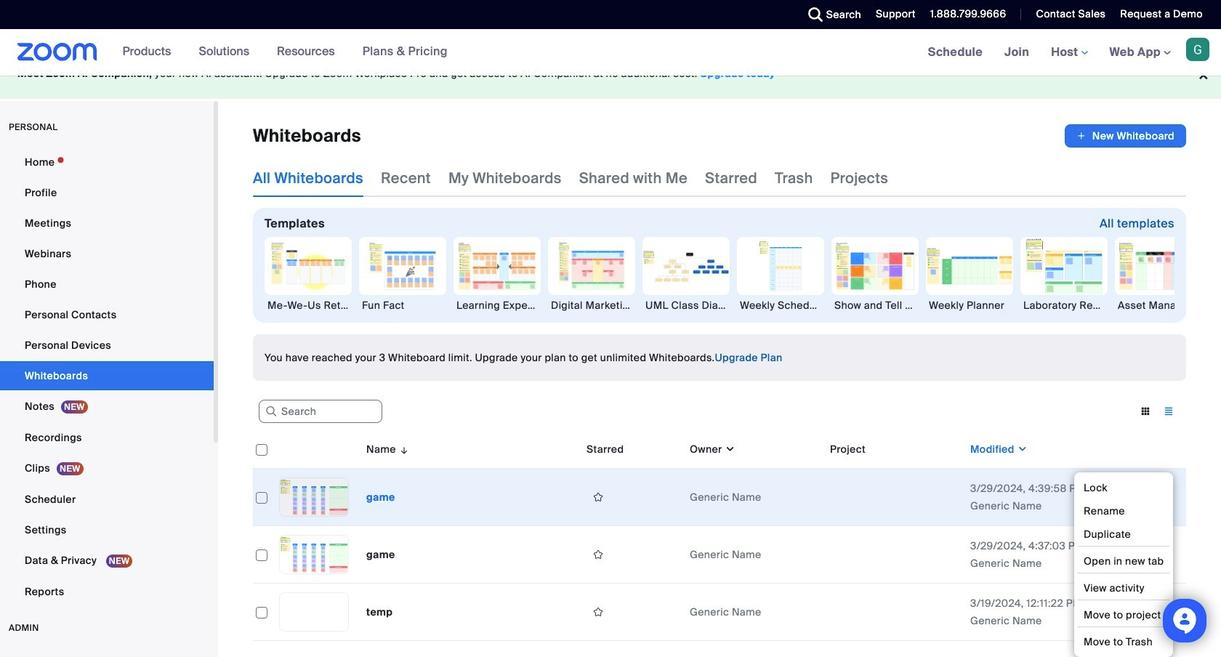 Task type: describe. For each thing, give the bounding box(es) containing it.
me-we-us retrospective element
[[265, 298, 352, 313]]

arrow down image
[[396, 441, 410, 458]]

1 vertical spatial application
[[253, 430, 1187, 641]]

1 thumbnail of game image from the top
[[280, 478, 348, 516]]

more options for game image
[[1150, 491, 1174, 504]]

add image
[[1077, 129, 1087, 143]]

uml class diagram element
[[643, 298, 730, 313]]

product information navigation
[[112, 29, 459, 76]]

learning experience canvas element
[[454, 298, 541, 313]]

zoom logo image
[[17, 43, 97, 61]]

game element for click to star the whiteboard game image
[[366, 548, 395, 561]]

click to star the whiteboard temp image
[[587, 606, 610, 619]]

fun fact element
[[359, 298, 446, 313]]

profile picture image
[[1187, 38, 1210, 61]]

click to star the whiteboard game image
[[587, 548, 610, 561]]

Search text field
[[259, 400, 382, 423]]



Task type: locate. For each thing, give the bounding box(es) containing it.
1 vertical spatial thumbnail of game image
[[280, 536, 348, 574]]

tabs of all whiteboard page tab list
[[253, 159, 889, 197]]

game, modified at mar 29, 2024 by generic name, link image
[[279, 478, 349, 517]]

down image
[[722, 442, 736, 457]]

meetings navigation
[[917, 29, 1222, 76]]

game element right game, modified at mar 29, 2024 by generic name, link image
[[366, 491, 395, 504]]

footer
[[0, 49, 1222, 99]]

application
[[1065, 124, 1187, 148], [253, 430, 1187, 641]]

1 cell from the top
[[825, 469, 965, 526]]

thumbnail of game image
[[280, 478, 348, 516], [280, 536, 348, 574]]

laboratory report element
[[1021, 298, 1108, 313]]

cell for click to star the whiteboard game icon
[[825, 469, 965, 526]]

thumbnail of temp image
[[280, 593, 348, 631]]

0 vertical spatial game element
[[366, 491, 395, 504]]

2 thumbnail of game image from the top
[[280, 536, 348, 574]]

weekly planner element
[[926, 298, 1014, 313]]

personal menu menu
[[0, 148, 214, 608]]

banner
[[0, 29, 1222, 76]]

cell
[[825, 469, 965, 526], [825, 526, 965, 584], [825, 584, 965, 641]]

2 cell from the top
[[825, 526, 965, 584]]

weekly schedule element
[[737, 298, 825, 313]]

game element
[[366, 491, 395, 504], [366, 548, 395, 561]]

list mode, selected image
[[1158, 405, 1181, 418]]

2 game element from the top
[[366, 548, 395, 561]]

1 vertical spatial game element
[[366, 548, 395, 561]]

0 vertical spatial application
[[1065, 124, 1187, 148]]

cell for click to star the whiteboard game image
[[825, 526, 965, 584]]

temp element
[[366, 606, 393, 619]]

3 cell from the top
[[825, 584, 965, 641]]

asset management element
[[1115, 298, 1203, 313]]

click to star the whiteboard game image
[[587, 491, 610, 504]]

grid mode, not selected image
[[1134, 405, 1158, 418]]

game element for click to star the whiteboard game icon
[[366, 491, 395, 504]]

game element up temp element
[[366, 548, 395, 561]]

0 vertical spatial thumbnail of game image
[[280, 478, 348, 516]]

digital marketing canvas element
[[548, 298, 635, 313]]

cell for click to star the whiteboard temp icon
[[825, 584, 965, 641]]

show and tell with a twist element
[[832, 298, 919, 313]]

1 game element from the top
[[366, 491, 395, 504]]



Task type: vqa. For each thing, say whether or not it's contained in the screenshot.
right Image
no



